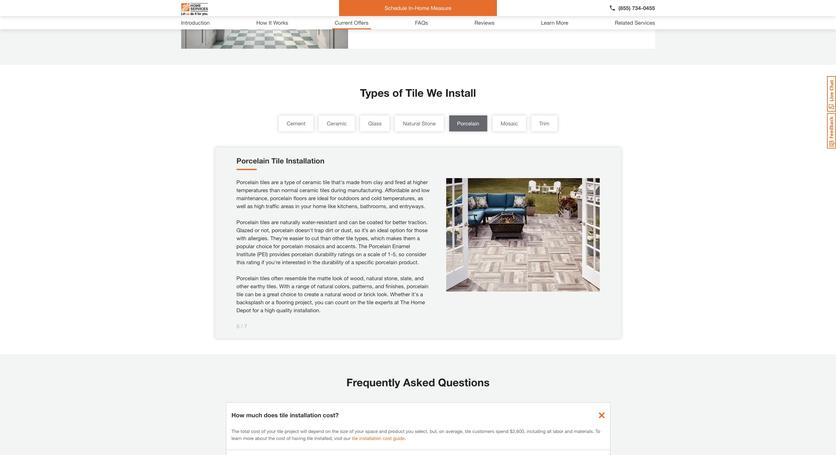 Task type: describe. For each thing, give the bounding box(es) containing it.
if
[[262, 259, 264, 265]]

makes
[[386, 235, 402, 241]]

.
[[405, 436, 406, 441]]

at inside porcelain tiles often resemble the matte look of wood, natural stone, slate, and other earthy tiles. with a range of natural colors, patterns, and finishes, porcelain tile can be a great choice to create a natural wood or brick look. whether it's a backsplash or a flooring project, you can count on the tile experts at the home depot for a high quality installation.
[[394, 299, 399, 306]]

a inside the "porcelain tiles are a type of ceramic tile that's made from clay and fired at higher temperatures than normal ceramic tiles during manufacturing. affordable and low maintenance, porcelain floors are ideal for outdoors and cold temperatures, as well as high traffic areas in your home like kitchens, bathrooms, and entryways."
[[280, 179, 283, 185]]

tile right average,
[[465, 429, 471, 434]]

on inside porcelain tiles are naturally water-resistant and can be coated for better traction. glazed or not, porcelain doesn't trap dirt or dust, so it's an ideal option for those with allergies. they're easier to cut than other tile types, which makes them a popular choice for porcelain mosaics and accents. the porcelain enamel institute (pei) provides porcelain durability ratings on a scale of 1-5, so consider this rating if you're interested in the durability of a specific porcelain product.
[[356, 251, 362, 257]]

look
[[332, 275, 343, 281]]

matte
[[317, 275, 331, 281]]

do it for you logo image
[[181, 0, 208, 18]]

the left matte
[[308, 275, 316, 281]]

product.
[[399, 259, 419, 265]]

5
[[237, 323, 240, 330]]

in inside porcelain tiles are naturally water-resistant and can be coated for better traction. glazed or not, porcelain doesn't trap dirt or dust, so it's an ideal option for those with allergies. they're easier to cut than other tile types, which makes them a popular choice for porcelain mosaics and accents. the porcelain enamel institute (pei) provides porcelain durability ratings on a scale of 1-5, so consider this rating if you're interested in the durability of a specific porcelain product.
[[307, 259, 311, 265]]

temperatures,
[[383, 195, 416, 201]]

mosaics
[[305, 243, 325, 249]]

cement
[[287, 120, 306, 127]]

made
[[346, 179, 360, 185]]

how for how much does tile installation cost?
[[232, 412, 245, 419]]

trap
[[315, 227, 324, 233]]

5,
[[393, 251, 397, 257]]

in-
[[409, 5, 415, 11]]

mosaic button
[[493, 116, 526, 132]]

interested
[[282, 259, 306, 265]]

your inside the "porcelain tiles are a type of ceramic tile that's made from clay and fired at higher temperatures than normal ceramic tiles during manufacturing. affordable and low maintenance, porcelain floors are ideal for outdoors and cold temperatures, as well as high traffic areas in your home like kitchens, bathrooms, and entryways."
[[301, 203, 312, 209]]

during
[[331, 187, 346, 193]]

tile right our
[[352, 436, 358, 441]]

range
[[296, 283, 309, 289]]

faqs
[[415, 19, 428, 26]]

services
[[635, 19, 655, 26]]

or right dirt
[[335, 227, 340, 233]]

than inside porcelain tiles are naturally water-resistant and can be coated for better traction. glazed or not, porcelain doesn't trap dirt or dust, so it's an ideal option for those with allergies. they're easier to cut than other tile types, which makes them a popular choice for porcelain mosaics and accents. the porcelain enamel institute (pei) provides porcelain durability ratings on a scale of 1-5, so consider this rating if you're interested in the durability of a specific porcelain product.
[[321, 235, 331, 241]]

normal
[[282, 187, 298, 193]]

of up create
[[311, 283, 316, 289]]

of down ratings
[[345, 259, 350, 265]]

porcelain for porcelain tiles are naturally water-resistant and can be coated for better traction. glazed or not, porcelain doesn't trap dirt or dust, so it's an ideal option for those with allergies. they're easier to cut than other tile types, which makes them a popular choice for porcelain mosaics and accents. the porcelain enamel institute (pei) provides porcelain durability ratings on a scale of 1-5, so consider this rating if you're interested in the durability of a specific porcelain product.
[[237, 219, 259, 225]]

backsplash
[[237, 299, 264, 306]]

and right the clay
[[385, 179, 394, 185]]

a down those
[[417, 235, 420, 241]]

much
[[246, 412, 262, 419]]

on right the but,
[[439, 429, 445, 434]]

ratings
[[338, 251, 354, 257]]

labor
[[553, 429, 564, 434]]

of down project
[[287, 436, 291, 441]]

of right the size at the left bottom
[[349, 429, 354, 434]]

cost for the
[[251, 429, 260, 434]]

0 vertical spatial tile
[[406, 86, 424, 99]]

(855) 734-0455 link
[[609, 4, 655, 12]]

including
[[527, 429, 546, 434]]

porcelain tiles are a type of ceramic tile that's made from clay and fired at higher temperatures than normal ceramic tiles during manufacturing. affordable and low maintenance, porcelain floors are ideal for outdoors and cold temperatures, as well as high traffic areas in your home like kitchens, bathrooms, and entryways.
[[237, 179, 430, 209]]

slate,
[[401, 275, 413, 281]]

1 vertical spatial tile
[[272, 157, 284, 165]]

clay
[[374, 179, 383, 185]]

1 horizontal spatial as
[[418, 195, 423, 201]]

0 vertical spatial durability
[[315, 251, 337, 257]]

great
[[267, 291, 279, 298]]

porcelain tile installation
[[237, 157, 325, 165]]

manufacturing.
[[348, 187, 384, 193]]

experts
[[375, 299, 393, 306]]

ideal inside porcelain tiles are naturally water-resistant and can be coated for better traction. glazed or not, porcelain doesn't trap dirt or dust, so it's an ideal option for those with allergies. they're easier to cut than other tile types, which makes them a popular choice for porcelain mosaics and accents. the porcelain enamel institute (pei) provides porcelain durability ratings on a scale of 1-5, so consider this rating if you're interested in the durability of a specific porcelain product.
[[377, 227, 389, 233]]

1 horizontal spatial installation
[[359, 436, 382, 441]]

porcelain up 'they're'
[[272, 227, 294, 233]]

(pei)
[[257, 251, 268, 257]]

project
[[285, 429, 299, 434]]

related
[[615, 19, 633, 26]]

1 vertical spatial learn
[[541, 19, 555, 26]]

all
[[547, 429, 552, 434]]

an
[[370, 227, 376, 233]]

0 horizontal spatial so
[[355, 227, 360, 233]]

institute
[[237, 251, 256, 257]]

natural stone
[[403, 120, 436, 127]]

guide
[[393, 436, 405, 441]]

materials.
[[574, 429, 594, 434]]

live chat image
[[827, 76, 836, 112]]

a right "with"
[[292, 283, 294, 289]]

and up tile installation cost guide . at the bottom of page
[[379, 429, 387, 434]]

other inside porcelain tiles often resemble the matte look of wood, natural stone, slate, and other earthy tiles. with a range of natural colors, patterns, and finishes, porcelain tile can be a great choice to create a natural wood or brick look. whether it's a backsplash or a flooring project, you can count on the tile experts at the home depot for a high quality installation.
[[237, 283, 249, 289]]

create
[[304, 291, 319, 298]]

tiles for resemble
[[260, 275, 270, 281]]

measure
[[431, 5, 452, 11]]

often
[[271, 275, 283, 281]]

tiles for naturally
[[260, 219, 270, 225]]

to inside porcelain tiles often resemble the matte look of wood, natural stone, slate, and other earthy tiles. with a range of natural colors, patterns, and finishes, porcelain tile can be a great choice to create a natural wood or brick look. whether it's a backsplash or a flooring project, you can count on the tile experts at the home depot for a high quality installation.
[[298, 291, 303, 298]]

a right it's
[[420, 291, 423, 298]]

on inside porcelain tiles often resemble the matte look of wood, natural stone, slate, and other earthy tiles. with a range of natural colors, patterns, and finishes, porcelain tile can be a great choice to create a natural wood or brick look. whether it's a backsplash or a flooring project, you can count on the tile experts at the home depot for a high quality installation.
[[350, 299, 356, 306]]

porcelain for porcelain tiles often resemble the matte look of wood, natural stone, slate, and other earthy tiles. with a range of natural colors, patterns, and finishes, porcelain tile can be a great choice to create a natural wood or brick look. whether it's a backsplash or a flooring project, you can count on the tile experts at the home depot for a high quality installation.
[[237, 275, 259, 281]]

porcelain for porcelain tiles are a type of ceramic tile that's made from clay and fired at higher temperatures than normal ceramic tiles during manufacturing. affordable and low maintenance, porcelain floors are ideal for outdoors and cold temperatures, as well as high traffic areas in your home like kitchens, bathrooms, and entryways.
[[237, 179, 259, 185]]

feedback link image
[[827, 113, 836, 149]]

of left 1-
[[382, 251, 386, 257]]

tiles left the 'during'
[[320, 187, 330, 193]]

1 horizontal spatial more
[[556, 19, 569, 26]]

enamel
[[393, 243, 410, 249]]

colors,
[[335, 283, 351, 289]]

water-
[[302, 219, 317, 225]]

a right create
[[321, 291, 323, 298]]

(855)
[[619, 5, 631, 11]]

tile down depend
[[307, 436, 313, 441]]

to inside porcelain tiles are naturally water-resistant and can be coated for better traction. glazed or not, porcelain doesn't trap dirt or dust, so it's an ideal option for those with allergies. they're easier to cut than other tile types, which makes them a popular choice for porcelain mosaics and accents. the porcelain enamel institute (pei) provides porcelain durability ratings on a scale of 1-5, so consider this rating if you're interested in the durability of a specific porcelain product.
[[305, 235, 310, 241]]

for down 'they're'
[[274, 243, 280, 249]]

0 vertical spatial natural
[[366, 275, 383, 281]]

space
[[365, 429, 378, 434]]

frequently asked questions
[[347, 376, 490, 389]]

for inside porcelain tiles often resemble the matte look of wood, natural stone, slate, and other earthy tiles. with a range of natural colors, patterns, and finishes, porcelain tile can be a great choice to create a natural wood or brick look. whether it's a backsplash or a flooring project, you can count on the tile experts at the home depot for a high quality installation.
[[253, 307, 259, 314]]

0 vertical spatial ceramic
[[303, 179, 322, 185]]

types
[[360, 86, 390, 99]]

frequently
[[347, 376, 400, 389]]

the total cost of your tile project will depend on the size of your space and product you select, but, on average, tile customers spend $2,600, including all labor and materials. to learn more about the cost of having tile installed, visit our
[[232, 429, 601, 441]]

traffic
[[266, 203, 280, 209]]

flooring
[[276, 299, 294, 306]]

with
[[237, 235, 246, 241]]

related services
[[615, 19, 655, 26]]

glass button
[[360, 116, 390, 132]]

glazed
[[237, 227, 253, 233]]

0 horizontal spatial learn
[[356, 9, 371, 16]]

or down great
[[265, 299, 270, 306]]

install
[[446, 86, 476, 99]]

cost for tile
[[383, 436, 392, 441]]

you inside porcelain tiles often resemble the matte look of wood, natural stone, slate, and other earthy tiles. with a range of natural colors, patterns, and finishes, porcelain tile can be a great choice to create a natural wood or brick look. whether it's a backsplash or a flooring project, you can count on the tile experts at the home depot for a high quality installation.
[[315, 299, 324, 306]]

higher
[[413, 179, 428, 185]]

and down temperatures,
[[389, 203, 398, 209]]

total
[[241, 429, 250, 434]]

like
[[328, 203, 336, 209]]

provides
[[270, 251, 290, 257]]

temperatures
[[237, 187, 268, 193]]

not,
[[261, 227, 270, 233]]

0 vertical spatial learn more
[[356, 9, 387, 16]]

will
[[300, 429, 307, 434]]

introduction
[[181, 19, 210, 26]]

types,
[[355, 235, 369, 241]]

and right labor
[[565, 429, 573, 434]]

kitchens,
[[337, 203, 359, 209]]

resistant
[[317, 219, 337, 225]]

glass
[[368, 120, 382, 127]]

than inside the "porcelain tiles are a type of ceramic tile that's made from clay and fired at higher temperatures than normal ceramic tiles during manufacturing. affordable and low maintenance, porcelain floors are ideal for outdoors and cold temperatures, as well as high traffic areas in your home like kitchens, bathrooms, and entryways."
[[270, 187, 280, 193]]

porcelain tiles often resemble the matte look of wood, natural stone, slate, and other earthy tiles. with a range of natural colors, patterns, and finishes, porcelain tile can be a great choice to create a natural wood or brick look. whether it's a backsplash or a flooring project, you can count on the tile experts at the home depot for a high quality installation.
[[237, 275, 429, 314]]

size
[[340, 429, 348, 434]]

visit
[[334, 436, 343, 441]]

and up look.
[[375, 283, 384, 289]]

0 horizontal spatial more
[[373, 9, 387, 16]]

installed,
[[314, 436, 333, 441]]

1 vertical spatial natural
[[317, 283, 333, 289]]

a left great
[[263, 291, 266, 298]]

schedule in-home measure button
[[339, 0, 497, 16]]

the up visit
[[332, 429, 339, 434]]

low
[[422, 187, 430, 193]]

tile down brick at the left bottom of page
[[367, 299, 374, 306]]

questions
[[438, 376, 490, 389]]

select,
[[415, 429, 429, 434]]

current
[[335, 19, 353, 26]]

for left better
[[385, 219, 391, 225]]

and right slate,
[[415, 275, 424, 281]]



Task type: vqa. For each thing, say whether or not it's contained in the screenshot.
Tile to the right
yes



Task type: locate. For each thing, give the bounding box(es) containing it.
can up dust,
[[349, 219, 358, 225]]

to down range
[[298, 291, 303, 298]]

in inside the "porcelain tiles are a type of ceramic tile that's made from clay and fired at higher temperatures than normal ceramic tiles during manufacturing. affordable and low maintenance, porcelain floors are ideal for outdoors and cold temperatures, as well as high traffic areas in your home like kitchens, bathrooms, and entryways."
[[295, 203, 300, 209]]

home up faqs
[[415, 5, 429, 11]]

porcelain inside porcelain tiles often resemble the matte look of wood, natural stone, slate, and other earthy tiles. with a range of natural colors, patterns, and finishes, porcelain tile can be a great choice to create a natural wood or brick look. whether it's a backsplash or a flooring project, you can count on the tile experts at the home depot for a high quality installation.
[[407, 283, 429, 289]]

1 horizontal spatial choice
[[281, 291, 297, 298]]

1 horizontal spatial other
[[332, 235, 345, 241]]

tile inside the "porcelain tiles are a type of ceramic tile that's made from clay and fired at higher temperatures than normal ceramic tiles during manufacturing. affordable and low maintenance, porcelain floors are ideal for outdoors and cold temperatures, as well as high traffic areas in your home like kitchens, bathrooms, and entryways."
[[323, 179, 330, 185]]

other up the accents.
[[332, 235, 345, 241]]

current offers
[[335, 19, 369, 26]]

ideal up which
[[377, 227, 389, 233]]

better
[[393, 219, 407, 225]]

the up the learn
[[232, 429, 239, 434]]

are inside porcelain tiles are naturally water-resistant and can be coated for better traction. glazed or not, porcelain doesn't trap dirt or dust, so it's an ideal option for those with allergies. they're easier to cut than other tile types, which makes them a popular choice for porcelain mosaics and accents. the porcelain enamel institute (pei) provides porcelain durability ratings on a scale of 1-5, so consider this rating if you're interested in the durability of a specific porcelain product.
[[271, 219, 279, 225]]

1 vertical spatial in
[[307, 259, 311, 265]]

more
[[373, 9, 387, 16], [556, 19, 569, 26]]

porcelain inside the "porcelain tiles are a type of ceramic tile that's made from clay and fired at higher temperatures than normal ceramic tiles during manufacturing. affordable and low maintenance, porcelain floors are ideal for outdoors and cold temperatures, as well as high traffic areas in your home like kitchens, bathrooms, and entryways."
[[237, 179, 259, 185]]

at down "whether"
[[394, 299, 399, 306]]

patterns,
[[353, 283, 374, 289]]

1 horizontal spatial high
[[265, 307, 275, 314]]

but,
[[430, 429, 438, 434]]

product
[[388, 429, 405, 434]]

1 vertical spatial you
[[406, 429, 414, 434]]

at inside the "porcelain tiles are a type of ceramic tile that's made from clay and fired at higher temperatures than normal ceramic tiles during manufacturing. affordable and low maintenance, porcelain floors are ideal for outdoors and cold temperatures, as well as high traffic areas in your home like kitchens, bathrooms, and entryways."
[[407, 179, 412, 185]]

learn
[[232, 436, 242, 441]]

project,
[[295, 299, 313, 306]]

0 horizontal spatial installation
[[290, 412, 321, 419]]

a down backsplash
[[261, 307, 263, 314]]

porcelain down 1-
[[376, 259, 397, 265]]

a down ratings
[[351, 259, 354, 265]]

tile inside porcelain tiles are naturally water-resistant and can be coated for better traction. glazed or not, porcelain doesn't trap dirt or dust, so it's an ideal option for those with allergies. they're easier to cut than other tile types, which makes them a popular choice for porcelain mosaics and accents. the porcelain enamel institute (pei) provides porcelain durability ratings on a scale of 1-5, so consider this rating if you're interested in the durability of a specific porcelain product.
[[346, 235, 353, 241]]

for up like
[[330, 195, 337, 201]]

1 horizontal spatial cost
[[276, 436, 285, 441]]

depend
[[308, 429, 324, 434]]

1 horizontal spatial than
[[321, 235, 331, 241]]

1 horizontal spatial your
[[301, 203, 312, 209]]

the down types,
[[358, 243, 367, 249]]

can
[[349, 219, 358, 225], [245, 291, 254, 298], [325, 299, 334, 306]]

0 vertical spatial in
[[295, 203, 300, 209]]

1 horizontal spatial in
[[307, 259, 311, 265]]

than down dirt
[[321, 235, 331, 241]]

0 horizontal spatial learn more
[[356, 9, 387, 16]]

having
[[292, 436, 306, 441]]

of up about
[[261, 429, 265, 434]]

1 vertical spatial installation
[[359, 436, 382, 441]]

1 vertical spatial ceramic
[[300, 187, 319, 193]]

0 vertical spatial are
[[271, 179, 279, 185]]

you up .
[[406, 429, 414, 434]]

a left type at the top left
[[280, 179, 283, 185]]

the
[[358, 243, 367, 249], [401, 299, 409, 306], [232, 429, 239, 434]]

we
[[427, 86, 443, 99]]

1 horizontal spatial learn
[[541, 19, 555, 26]]

as down "low"
[[418, 195, 423, 201]]

natural down matte
[[317, 283, 333, 289]]

2 vertical spatial are
[[271, 219, 279, 225]]

choice inside porcelain tiles are naturally water-resistant and can be coated for better traction. glazed or not, porcelain doesn't trap dirt or dust, so it's an ideal option for those with allergies. they're easier to cut than other tile types, which makes them a popular choice for porcelain mosaics and accents. the porcelain enamel institute (pei) provides porcelain durability ratings on a scale of 1-5, so consider this rating if you're interested in the durability of a specific porcelain product.
[[256, 243, 272, 249]]

natural up patterns,
[[366, 275, 383, 281]]

porcelain inside porcelain tiles often resemble the matte look of wood, natural stone, slate, and other earthy tiles. with a range of natural colors, patterns, and finishes, porcelain tile can be a great choice to create a natural wood or brick look. whether it's a backsplash or a flooring project, you can count on the tile experts at the home depot for a high quality installation.
[[237, 275, 259, 281]]

floors
[[294, 195, 307, 201]]

tile left we
[[406, 86, 424, 99]]

on down wood
[[350, 299, 356, 306]]

the down "whether"
[[401, 299, 409, 306]]

home inside button
[[415, 5, 429, 11]]

tiles inside porcelain tiles are naturally water-resistant and can be coated for better traction. glazed or not, porcelain doesn't trap dirt or dust, so it's an ideal option for those with allergies. they're easier to cut than other tile types, which makes them a popular choice for porcelain mosaics and accents. the porcelain enamel institute (pei) provides porcelain durability ratings on a scale of 1-5, so consider this rating if you're interested in the durability of a specific porcelain product.
[[260, 219, 270, 225]]

depot
[[237, 307, 251, 314]]

1 vertical spatial as
[[247, 203, 253, 209]]

tiles for a
[[260, 179, 270, 185]]

1 vertical spatial at
[[394, 299, 399, 306]]

and right "mosaics"
[[326, 243, 335, 249]]

0 vertical spatial ideal
[[317, 195, 329, 201]]

how much does tile installation cost?
[[232, 412, 339, 419]]

accents.
[[337, 243, 357, 249]]

and down manufacturing.
[[361, 195, 370, 201]]

cost
[[251, 429, 260, 434], [276, 436, 285, 441], [383, 436, 392, 441]]

1 vertical spatial to
[[298, 291, 303, 298]]

1 vertical spatial be
[[255, 291, 261, 298]]

other inside porcelain tiles are naturally water-resistant and can be coated for better traction. glazed or not, porcelain doesn't trap dirt or dust, so it's an ideal option for those with allergies. they're easier to cut than other tile types, which makes them a popular choice for porcelain mosaics and accents. the porcelain enamel institute (pei) provides porcelain durability ratings on a scale of 1-5, so consider this rating if you're interested in the durability of a specific porcelain product.
[[332, 235, 345, 241]]

type
[[285, 179, 295, 185]]

or up allergies.
[[255, 227, 260, 233]]

on
[[356, 251, 362, 257], [350, 299, 356, 306], [326, 429, 331, 434], [439, 429, 445, 434]]

they're
[[270, 235, 288, 241]]

can inside porcelain tiles are naturally water-resistant and can be coated for better traction. glazed or not, porcelain doesn't trap dirt or dust, so it's an ideal option for those with allergies. they're easier to cut than other tile types, which makes them a popular choice for porcelain mosaics and accents. the porcelain enamel institute (pei) provides porcelain durability ratings on a scale of 1-5, so consider this rating if you're interested in the durability of a specific porcelain product.
[[349, 219, 358, 225]]

can up backsplash
[[245, 291, 254, 298]]

porcelain inside the "porcelain tiles are a type of ceramic tile that's made from clay and fired at higher temperatures than normal ceramic tiles during manufacturing. affordable and low maintenance, porcelain floors are ideal for outdoors and cold temperatures, as well as high traffic areas in your home like kitchens, bathrooms, and entryways."
[[270, 195, 292, 201]]

which
[[371, 235, 385, 241]]

other left earthy
[[237, 283, 249, 289]]

the right about
[[268, 436, 275, 441]]

cost down product
[[383, 436, 392, 441]]

choice inside porcelain tiles often resemble the matte look of wood, natural stone, slate, and other earthy tiles. with a range of natural colors, patterns, and finishes, porcelain tile can be a great choice to create a natural wood or brick look. whether it's a backsplash or a flooring project, you can count on the tile experts at the home depot for a high quality installation.
[[281, 291, 297, 298]]

0 horizontal spatial you
[[315, 299, 324, 306]]

0 vertical spatial so
[[355, 227, 360, 233]]

0 vertical spatial how
[[256, 19, 267, 26]]

you inside the total cost of your tile project will depend on the size of your space and product you select, but, on average, tile customers spend $2,600, including all labor and materials. to learn more about the cost of having tile installed, visit our
[[406, 429, 414, 434]]

natural up count on the left
[[325, 291, 341, 298]]

0 horizontal spatial in
[[295, 203, 300, 209]]

are for water-
[[271, 219, 279, 225]]

2 vertical spatial the
[[232, 429, 239, 434]]

easier
[[290, 235, 304, 241]]

durability
[[315, 251, 337, 257], [322, 259, 344, 265]]

(855) 734-0455
[[619, 5, 655, 11]]

tile up backsplash
[[237, 291, 243, 298]]

entryways.
[[400, 203, 425, 209]]

choice up (pei)
[[256, 243, 272, 249]]

0 horizontal spatial tile
[[272, 157, 284, 165]]

you're
[[266, 259, 281, 265]]

0 vertical spatial other
[[332, 235, 345, 241]]

0 vertical spatial you
[[315, 299, 324, 306]]

2 vertical spatial natural
[[325, 291, 341, 298]]

in down floors
[[295, 203, 300, 209]]

0 vertical spatial learn
[[356, 9, 371, 16]]

on up installed,
[[326, 429, 331, 434]]

0 vertical spatial at
[[407, 179, 412, 185]]

porcelain down easier
[[281, 243, 303, 249]]

from
[[361, 179, 372, 185]]

and down higher
[[411, 187, 420, 193]]

of right type at the top left
[[296, 179, 301, 185]]

high down maintenance,
[[254, 203, 265, 209]]

spend
[[496, 429, 509, 434]]

are for type
[[271, 179, 279, 185]]

home down it's
[[411, 299, 425, 306]]

tile right does
[[280, 412, 288, 419]]

2 horizontal spatial your
[[355, 429, 364, 434]]

0 horizontal spatial choice
[[256, 243, 272, 249]]

than left normal
[[270, 187, 280, 193]]

the down "mosaics"
[[313, 259, 320, 265]]

white bathroom tile floor image image
[[181, 0, 348, 49]]

1 horizontal spatial ideal
[[377, 227, 389, 233]]

0455
[[643, 5, 655, 11]]

1 vertical spatial how
[[232, 412, 245, 419]]

0 horizontal spatial your
[[267, 429, 276, 434]]

be inside porcelain tiles often resemble the matte look of wood, natural stone, slate, and other earthy tiles. with a range of natural colors, patterns, and finishes, porcelain tile can be a great choice to create a natural wood or brick look. whether it's a backsplash or a flooring project, you can count on the tile experts at the home depot for a high quality installation.
[[255, 291, 261, 298]]

1 horizontal spatial learn more
[[541, 19, 569, 26]]

well
[[237, 203, 246, 209]]

a up specific
[[363, 251, 366, 257]]

0 horizontal spatial the
[[232, 429, 239, 434]]

of inside the "porcelain tiles are a type of ceramic tile that's made from clay and fired at higher temperatures than normal ceramic tiles during manufacturing. affordable and low maintenance, porcelain floors are ideal for outdoors and cold temperatures, as well as high traffic areas in your home like kitchens, bathrooms, and entryways."
[[296, 179, 301, 185]]

quality
[[277, 307, 292, 314]]

home
[[313, 203, 327, 209]]

naturally
[[280, 219, 300, 225]]

your
[[301, 203, 312, 209], [267, 429, 276, 434], [355, 429, 364, 434]]

tiles.
[[267, 283, 278, 289]]

1 horizontal spatial to
[[305, 235, 310, 241]]

2 horizontal spatial the
[[401, 299, 409, 306]]

2 horizontal spatial can
[[349, 219, 358, 225]]

the inside the total cost of your tile project will depend on the size of your space and product you select, but, on average, tile customers spend $2,600, including all labor and materials. to learn more about the cost of having tile installed, visit our
[[232, 429, 239, 434]]

0 horizontal spatial ideal
[[317, 195, 329, 201]]

how left much
[[232, 412, 245, 419]]

durability down "mosaics"
[[315, 251, 337, 257]]

cost down project
[[276, 436, 285, 441]]

on up specific
[[356, 251, 362, 257]]

for down backsplash
[[253, 307, 259, 314]]

how for how it works
[[256, 19, 267, 26]]

0 horizontal spatial how
[[232, 412, 245, 419]]

0 horizontal spatial high
[[254, 203, 265, 209]]

traction.
[[408, 219, 428, 225]]

cement button
[[279, 116, 314, 132]]

schedule
[[385, 5, 407, 11]]

be down earthy
[[255, 291, 261, 298]]

be
[[359, 219, 365, 225], [255, 291, 261, 298]]

2 vertical spatial can
[[325, 299, 334, 306]]

be up it's
[[359, 219, 365, 225]]

tiles up not,
[[260, 219, 270, 225]]

tiles inside porcelain tiles often resemble the matte look of wood, natural stone, slate, and other earthy tiles. with a range of natural colors, patterns, and finishes, porcelain tile can be a great choice to create a natural wood or brick look. whether it's a backsplash or a flooring project, you can count on the tile experts at the home depot for a high quality installation.
[[260, 275, 270, 281]]

in right interested
[[307, 259, 311, 265]]

0 vertical spatial be
[[359, 219, 365, 225]]

learn more link
[[181, 0, 563, 49], [356, 9, 387, 16]]

1 vertical spatial more
[[556, 19, 569, 26]]

0 horizontal spatial than
[[270, 187, 280, 193]]

1 vertical spatial the
[[401, 299, 409, 306]]

1 horizontal spatial you
[[406, 429, 414, 434]]

0 vertical spatial to
[[305, 235, 310, 241]]

1 horizontal spatial so
[[399, 251, 405, 257]]

0 horizontal spatial to
[[298, 291, 303, 298]]

ideal inside the "porcelain tiles are a type of ceramic tile that's made from clay and fired at higher temperatures than normal ceramic tiles during manufacturing. affordable and low maintenance, porcelain floors are ideal for outdoors and cold temperatures, as well as high traffic areas in your home like kitchens, bathrooms, and entryways."
[[317, 195, 329, 201]]

cost?
[[323, 412, 339, 419]]

ceramic
[[327, 120, 347, 127]]

installation
[[286, 157, 325, 165]]

porcelain for porcelain tile installation
[[237, 157, 269, 165]]

0 horizontal spatial cost
[[251, 429, 260, 434]]

consider
[[406, 251, 427, 257]]

trim button
[[531, 116, 558, 132]]

the down brick at the left bottom of page
[[358, 299, 365, 306]]

so right 5,
[[399, 251, 405, 257]]

tile installation cost guide link
[[352, 436, 405, 441]]

installation down 'space'
[[359, 436, 382, 441]]

of right types
[[393, 86, 403, 99]]

tile left project
[[277, 429, 283, 434]]

tiles up earthy
[[260, 275, 270, 281]]

does
[[264, 412, 278, 419]]

fired
[[395, 179, 406, 185]]

stone
[[422, 120, 436, 127]]

a down great
[[272, 299, 274, 306]]

are up home
[[308, 195, 316, 201]]

1 horizontal spatial at
[[407, 179, 412, 185]]

tile left installation
[[272, 157, 284, 165]]

high inside the "porcelain tiles are a type of ceramic tile that's made from clay and fired at higher temperatures than normal ceramic tiles during manufacturing. affordable and low maintenance, porcelain floors are ideal for outdoors and cold temperatures, as well as high traffic areas in your home like kitchens, bathrooms, and entryways."
[[254, 203, 265, 209]]

1 vertical spatial learn more
[[541, 19, 569, 26]]

are left the naturally on the top left of the page
[[271, 219, 279, 225]]

porcelain up interested
[[291, 251, 313, 257]]

0 vertical spatial the
[[358, 243, 367, 249]]

wood
[[343, 291, 356, 298]]

high inside porcelain tiles often resemble the matte look of wood, natural stone, slate, and other earthy tiles. with a range of natural colors, patterns, and finishes, porcelain tile can be a great choice to create a natural wood or brick look. whether it's a backsplash or a flooring project, you can count on the tile experts at the home depot for a high quality installation.
[[265, 307, 275, 314]]

and up dust,
[[339, 219, 348, 225]]

works
[[273, 19, 288, 26]]

your down floors
[[301, 203, 312, 209]]

0 vertical spatial as
[[418, 195, 423, 201]]

the inside porcelain tiles are naturally water-resistant and can be coated for better traction. glazed or not, porcelain doesn't trap dirt or dust, so it's an ideal option for those with allergies. they're easier to cut than other tile types, which makes them a popular choice for porcelain mosaics and accents. the porcelain enamel institute (pei) provides porcelain durability ratings on a scale of 1-5, so consider this rating if you're interested in the durability of a specific porcelain product.
[[313, 259, 320, 265]]

tiles up the temperatures
[[260, 179, 270, 185]]

1 vertical spatial ideal
[[377, 227, 389, 233]]

0 vertical spatial choice
[[256, 243, 272, 249]]

0 vertical spatial high
[[254, 203, 265, 209]]

you down create
[[315, 299, 324, 306]]

dirt
[[326, 227, 333, 233]]

1 vertical spatial can
[[245, 291, 254, 298]]

1 vertical spatial durability
[[322, 259, 344, 265]]

tile installation cost guide .
[[352, 436, 406, 441]]

so left it's
[[355, 227, 360, 233]]

0 horizontal spatial other
[[237, 283, 249, 289]]

choice up "flooring"
[[281, 291, 297, 298]]

the inside porcelain tiles are naturally water-resistant and can be coated for better traction. glazed or not, porcelain doesn't trap dirt or dust, so it's an ideal option for those with allergies. they're easier to cut than other tile types, which makes them a popular choice for porcelain mosaics and accents. the porcelain enamel institute (pei) provides porcelain durability ratings on a scale of 1-5, so consider this rating if you're interested in the durability of a specific porcelain product.
[[358, 243, 367, 249]]

porcelain button
[[449, 116, 487, 132]]

1 vertical spatial high
[[265, 307, 275, 314]]

for up them
[[407, 227, 413, 233]]

0 horizontal spatial be
[[255, 291, 261, 298]]

to left cut
[[305, 235, 310, 241]]

natural
[[366, 275, 383, 281], [317, 283, 333, 289], [325, 291, 341, 298]]

cold
[[371, 195, 382, 201]]

1 horizontal spatial how
[[256, 19, 267, 26]]

high left quality
[[265, 307, 275, 314]]

1 horizontal spatial tile
[[406, 86, 424, 99]]

/
[[241, 323, 243, 330]]

0 vertical spatial home
[[415, 5, 429, 11]]

durability down ratings
[[322, 259, 344, 265]]

your up about
[[267, 429, 276, 434]]

1 vertical spatial are
[[308, 195, 316, 201]]

trim
[[540, 120, 550, 127]]

0 vertical spatial can
[[349, 219, 358, 225]]

and
[[385, 179, 394, 185], [411, 187, 420, 193], [361, 195, 370, 201], [389, 203, 398, 209], [339, 219, 348, 225], [326, 243, 335, 249], [415, 275, 424, 281], [375, 283, 384, 289], [379, 429, 387, 434], [565, 429, 573, 434]]

bathrooms,
[[360, 203, 388, 209]]

option
[[390, 227, 405, 233]]

porcelain for porcelain
[[457, 120, 479, 127]]

1 vertical spatial other
[[237, 283, 249, 289]]

porcelain inside 'button'
[[457, 120, 479, 127]]

of up 'colors,' at the bottom
[[344, 275, 349, 281]]

porcelain tile image image
[[446, 178, 600, 292]]

porcelain up it's
[[407, 283, 429, 289]]

1 horizontal spatial the
[[358, 243, 367, 249]]

0 vertical spatial more
[[373, 9, 387, 16]]

count
[[335, 299, 349, 306]]

1 vertical spatial than
[[321, 235, 331, 241]]

1 vertical spatial home
[[411, 299, 425, 306]]

1 vertical spatial choice
[[281, 291, 297, 298]]

average,
[[446, 429, 464, 434]]

2 horizontal spatial cost
[[383, 436, 392, 441]]

1 vertical spatial so
[[399, 251, 405, 257]]

0 horizontal spatial at
[[394, 299, 399, 306]]

how left it
[[256, 19, 267, 26]]

porcelain
[[270, 195, 292, 201], [272, 227, 294, 233], [281, 243, 303, 249], [291, 251, 313, 257], [376, 259, 397, 265], [407, 283, 429, 289]]

0 horizontal spatial as
[[247, 203, 253, 209]]

home inside porcelain tiles often resemble the matte look of wood, natural stone, slate, and other earthy tiles. with a range of natural colors, patterns, and finishes, porcelain tile can be a great choice to create a natural wood or brick look. whether it's a backsplash or a flooring project, you can count on the tile experts at the home depot for a high quality installation.
[[411, 299, 425, 306]]

0 vertical spatial than
[[270, 187, 280, 193]]

the inside porcelain tiles often resemble the matte look of wood, natural stone, slate, and other earthy tiles. with a range of natural colors, patterns, and finishes, porcelain tile can be a great choice to create a natural wood or brick look. whether it's a backsplash or a flooring project, you can count on the tile experts at the home depot for a high quality installation.
[[401, 299, 409, 306]]

scale
[[368, 251, 380, 257]]

0 vertical spatial installation
[[290, 412, 321, 419]]

for inside the "porcelain tiles are a type of ceramic tile that's made from clay and fired at higher temperatures than normal ceramic tiles during manufacturing. affordable and low maintenance, porcelain floors are ideal for outdoors and cold temperatures, as well as high traffic areas in your home like kitchens, bathrooms, and entryways."
[[330, 195, 337, 201]]

734-
[[632, 5, 643, 11]]

outdoors
[[338, 195, 359, 201]]

porcelain tiles are naturally water-resistant and can be coated for better traction. glazed or not, porcelain doesn't trap dirt or dust, so it's an ideal option for those with allergies. they're easier to cut than other tile types, which makes them a popular choice for porcelain mosaics and accents. the porcelain enamel institute (pei) provides porcelain durability ratings on a scale of 1-5, so consider this rating if you're interested in the durability of a specific porcelain product.
[[237, 219, 428, 265]]

1 horizontal spatial can
[[325, 299, 334, 306]]

to
[[596, 429, 601, 434]]

or down patterns,
[[358, 291, 362, 298]]

be inside porcelain tiles are naturally water-resistant and can be coated for better traction. glazed or not, porcelain doesn't trap dirt or dust, so it's an ideal option for those with allergies. they're easier to cut than other tile types, which makes them a popular choice for porcelain mosaics and accents. the porcelain enamel institute (pei) provides porcelain durability ratings on a scale of 1-5, so consider this rating if you're interested in the durability of a specific porcelain product.
[[359, 219, 365, 225]]



